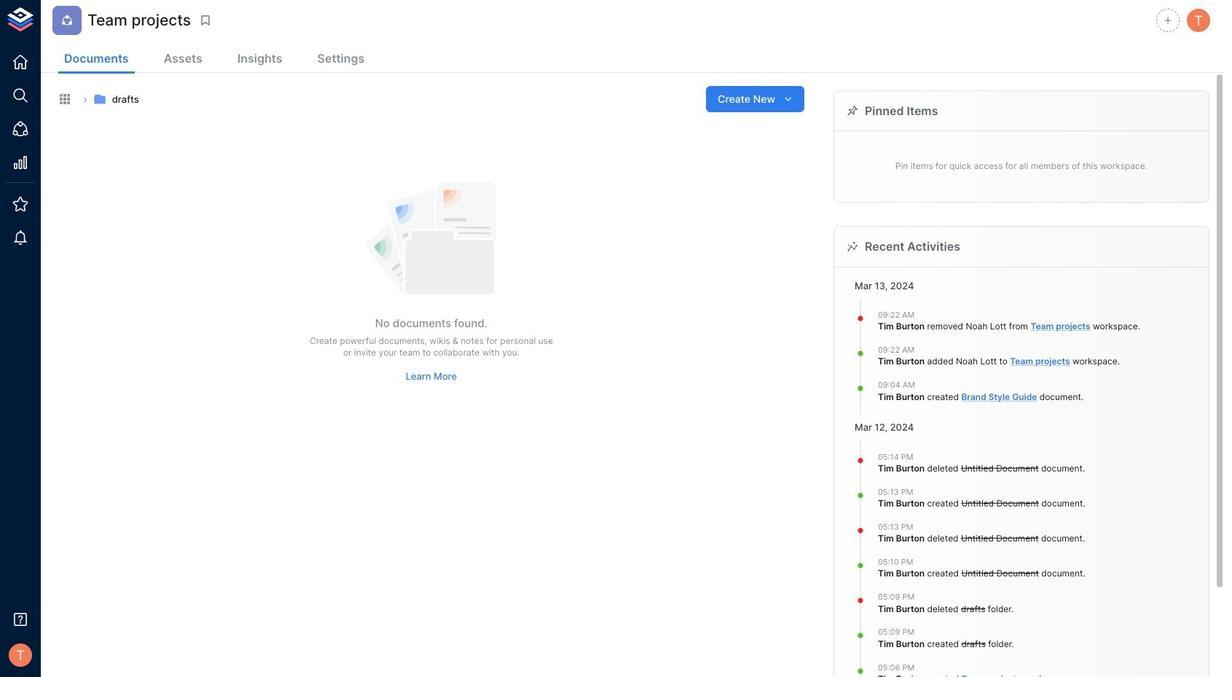 Task type: vqa. For each thing, say whether or not it's contained in the screenshot.
BOOKMARK Icon
yes



Task type: locate. For each thing, give the bounding box(es) containing it.
bookmark image
[[199, 14, 212, 27]]



